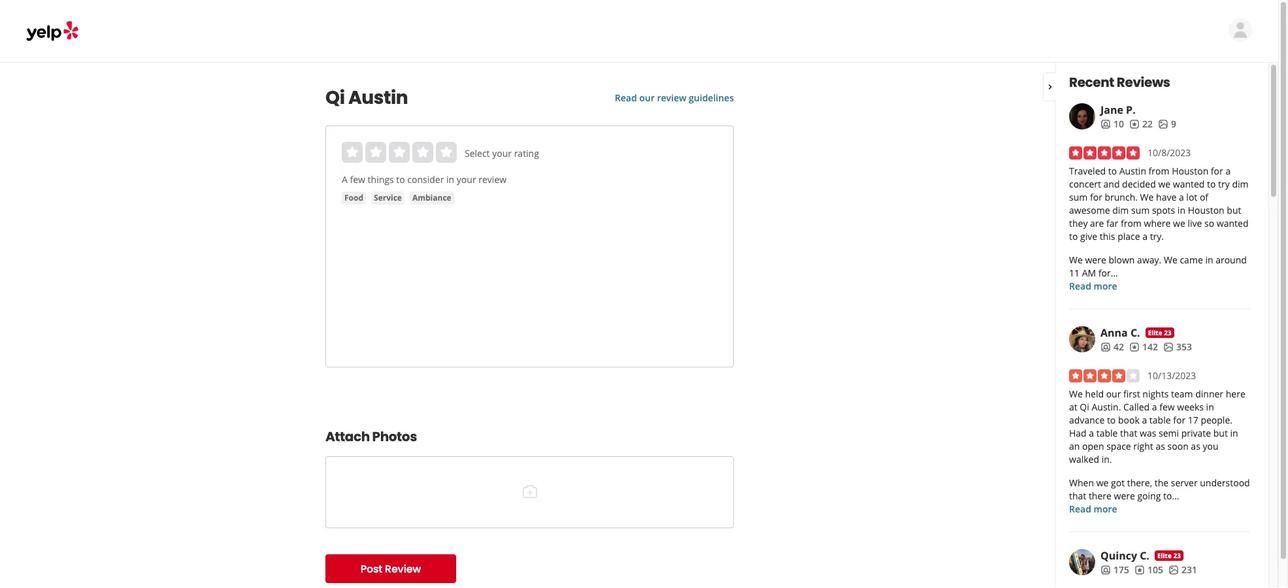 Task type: vqa. For each thing, say whether or not it's contained in the screenshot.
"Services" in the Home Services Link
no



Task type: locate. For each thing, give the bounding box(es) containing it.
wanted up lot
[[1173, 178, 1205, 190]]

for up 'awesome'
[[1090, 191, 1103, 203]]

0 vertical spatial but
[[1227, 204, 1242, 216]]

more down the for…
[[1094, 280, 1118, 292]]

read more down there
[[1070, 503, 1118, 515]]

weeks
[[1178, 401, 1204, 413]]

your down select
[[457, 173, 476, 186]]

1 vertical spatial photos element
[[1164, 341, 1192, 354]]

attach photos
[[326, 428, 417, 446]]

0 horizontal spatial we
[[1097, 477, 1109, 489]]

16 photos v2 image left the 231
[[1169, 565, 1179, 575]]

we inside when we got there, the server understood that there were going to…
[[1097, 477, 1109, 489]]

we left came in the right top of the page
[[1164, 254, 1178, 266]]

2 more from the top
[[1094, 503, 1118, 515]]

read more button for 11
[[1070, 280, 1118, 293]]

from up place
[[1121, 217, 1142, 229]]

first
[[1124, 388, 1141, 400]]

austin up the decided
[[1120, 165, 1147, 177]]

they
[[1070, 217, 1088, 229]]

reviews element right the 175
[[1135, 564, 1164, 577]]

at
[[1070, 401, 1078, 413]]

read more button down there
[[1070, 503, 1118, 516]]

jeremy m. image
[[1229, 18, 1253, 42]]

post review
[[361, 561, 421, 576]]

the
[[1155, 477, 1169, 489]]

0 vertical spatial c.
[[1131, 326, 1141, 340]]

1 horizontal spatial were
[[1114, 490, 1136, 502]]

2 16 friends v2 image from the top
[[1101, 565, 1111, 575]]

0 vertical spatial qi
[[326, 85, 345, 110]]

read more button down am
[[1070, 280, 1118, 293]]

0 vertical spatial 16 friends v2 image
[[1101, 342, 1111, 352]]

read more button
[[1070, 280, 1118, 293], [1070, 503, 1118, 516]]

but
[[1227, 204, 1242, 216], [1214, 427, 1228, 439]]

a down nights
[[1152, 401, 1158, 413]]

4 star rating image
[[1070, 369, 1140, 382]]

elite 23 up 105
[[1158, 551, 1181, 560]]

were up am
[[1086, 254, 1107, 266]]

try
[[1219, 178, 1230, 190]]

when we got there, the server understood that there were going to…
[[1070, 477, 1251, 502]]

photos element containing 353
[[1164, 341, 1192, 354]]

0 vertical spatial 16 review v2 image
[[1130, 119, 1140, 129]]

2 vertical spatial reviews element
[[1135, 564, 1164, 577]]

we up have
[[1159, 178, 1171, 190]]

read more for there
[[1070, 503, 1118, 515]]

9
[[1172, 118, 1177, 130]]

2 read more from the top
[[1070, 503, 1118, 515]]

dim down brunch.
[[1113, 204, 1129, 216]]

anna c.
[[1101, 326, 1141, 340]]

quincy c.
[[1101, 549, 1150, 563]]

1 horizontal spatial from
[[1149, 165, 1170, 177]]

review
[[385, 561, 421, 576]]

review
[[657, 92, 687, 104], [479, 173, 507, 186]]

23
[[1165, 328, 1172, 337], [1174, 551, 1181, 560]]

elite 23 link
[[1146, 328, 1175, 338], [1155, 550, 1184, 561]]

1 vertical spatial few
[[1160, 401, 1175, 413]]

for left '17'
[[1174, 414, 1186, 426]]

close sidebar icon image
[[1045, 81, 1056, 92], [1045, 81, 1056, 92]]

traveled to austin from houston for a concert and decided we wanted to try dim sum for brunch. we have a lot of awesome dim sum spots in houston but they are far from where we live so wanted to give this place a try.
[[1070, 165, 1249, 243]]

dim
[[1233, 178, 1249, 190], [1113, 204, 1129, 216]]

we up the at
[[1070, 388, 1083, 400]]

a up was
[[1142, 414, 1148, 426]]

to up and
[[1109, 165, 1117, 177]]

0 vertical spatial austin
[[349, 85, 408, 110]]

lot
[[1187, 191, 1198, 203]]

photos element right 142
[[1164, 341, 1192, 354]]

friends element containing 42
[[1101, 341, 1125, 354]]

friends element for anna c.
[[1101, 341, 1125, 354]]

select
[[465, 147, 490, 160]]

0 vertical spatial few
[[350, 173, 365, 186]]

read more down am
[[1070, 280, 1118, 292]]

a left lot
[[1179, 191, 1184, 203]]

our left 'guidelines'
[[640, 92, 655, 104]]

0 horizontal spatial 23
[[1165, 328, 1172, 337]]

in right came in the right top of the page
[[1206, 254, 1214, 266]]

from down 10/8/2023
[[1149, 165, 1170, 177]]

1 vertical spatial table
[[1097, 427, 1118, 439]]

0 vertical spatial review
[[657, 92, 687, 104]]

1 16 review v2 image from the top
[[1130, 119, 1140, 129]]

understood
[[1201, 477, 1251, 489]]

1 horizontal spatial qi
[[1080, 401, 1090, 413]]

photos element right 22
[[1159, 118, 1177, 131]]

in right spots
[[1178, 204, 1186, 216]]

1 16 friends v2 image from the top
[[1101, 342, 1111, 352]]

1 vertical spatial review
[[479, 173, 507, 186]]

read more button for there
[[1070, 503, 1118, 516]]

c. right anna
[[1131, 326, 1141, 340]]

None radio
[[342, 142, 363, 163], [365, 142, 386, 163], [389, 142, 410, 163], [342, 142, 363, 163], [365, 142, 386, 163], [389, 142, 410, 163]]

16 photos v2 image left the 353
[[1164, 342, 1174, 352]]

reviews element containing 105
[[1135, 564, 1164, 577]]

1 vertical spatial our
[[1107, 388, 1122, 400]]

16 review v2 image
[[1130, 119, 1140, 129], [1130, 342, 1140, 352]]

1 vertical spatial houston
[[1188, 204, 1225, 216]]

0 horizontal spatial as
[[1156, 440, 1166, 452]]

elite 23 link up 105
[[1155, 550, 1184, 561]]

1 vertical spatial read
[[1070, 280, 1092, 292]]

16 friends v2 image left the 175
[[1101, 565, 1111, 575]]

16 review v2 image for 22
[[1130, 119, 1140, 129]]

1 horizontal spatial wanted
[[1217, 217, 1249, 229]]

friends element down jane at right top
[[1101, 118, 1125, 131]]

friends element down anna
[[1101, 341, 1125, 354]]

16 friends v2 image
[[1101, 342, 1111, 352], [1101, 565, 1111, 575]]

we inside traveled to austin from houston for a concert and decided we wanted to try dim sum for brunch. we have a lot of awesome dim sum spots in houston but they are far from where we live so wanted to give this place a try.
[[1141, 191, 1154, 203]]

photos element containing 9
[[1159, 118, 1177, 131]]

1 vertical spatial c.
[[1140, 549, 1150, 563]]

sum up where
[[1132, 204, 1150, 216]]

that down 'when'
[[1070, 490, 1087, 502]]

1 friends element from the top
[[1101, 118, 1125, 131]]

few inside we held our first nights team dinner here at qi austin. called a few weeks in advance to book a table for 17 people. had a table that was semi private but in an open space right as soon as you walked in.
[[1160, 401, 1175, 413]]

more down there
[[1094, 503, 1118, 515]]

1 vertical spatial reviews element
[[1130, 341, 1159, 354]]

friends element down quincy on the right of the page
[[1101, 564, 1130, 577]]

in inside traveled to austin from houston for a concert and decided we wanted to try dim sum for brunch. we have a lot of awesome dim sum spots in houston but they are far from where we live so wanted to give this place a try.
[[1178, 204, 1186, 216]]

elite 23 for anna c.
[[1148, 328, 1172, 337]]

105
[[1148, 564, 1164, 576]]

2 vertical spatial photos element
[[1169, 564, 1198, 577]]

elite 23 up 142
[[1148, 328, 1172, 337]]

we
[[1159, 178, 1171, 190], [1174, 217, 1186, 229], [1097, 477, 1109, 489]]

0 vertical spatial photos element
[[1159, 118, 1177, 131]]

16 friends v2 image left 42 on the bottom right of the page
[[1101, 342, 1111, 352]]

c.
[[1131, 326, 1141, 340], [1140, 549, 1150, 563]]

sum
[[1070, 191, 1088, 203], [1132, 204, 1150, 216]]

353
[[1177, 341, 1192, 353]]

decided
[[1123, 178, 1156, 190]]

for
[[1211, 165, 1224, 177], [1090, 191, 1103, 203], [1174, 414, 1186, 426]]

but down try
[[1227, 204, 1242, 216]]

we left live
[[1174, 217, 1186, 229]]

your left rating
[[492, 147, 512, 160]]

for…
[[1099, 267, 1118, 279]]

2 vertical spatial 16 photos v2 image
[[1169, 565, 1179, 575]]

16 review v2 image left 22
[[1130, 119, 1140, 129]]

2 vertical spatial read
[[1070, 503, 1092, 515]]

0 vertical spatial 23
[[1165, 328, 1172, 337]]

None radio
[[413, 142, 433, 163], [436, 142, 457, 163], [413, 142, 433, 163], [436, 142, 457, 163]]

2 16 review v2 image from the top
[[1130, 342, 1140, 352]]

0 horizontal spatial that
[[1070, 490, 1087, 502]]

0 vertical spatial we
[[1159, 178, 1171, 190]]

table
[[1150, 414, 1171, 426], [1097, 427, 1118, 439]]

photos element right 105
[[1169, 564, 1198, 577]]

1 horizontal spatial table
[[1150, 414, 1171, 426]]

there,
[[1128, 477, 1153, 489]]

0 vertical spatial your
[[492, 147, 512, 160]]

2 vertical spatial friends element
[[1101, 564, 1130, 577]]

c. up 16 review v2 icon
[[1140, 549, 1150, 563]]

wanted
[[1173, 178, 1205, 190], [1217, 217, 1249, 229]]

elite up 142
[[1148, 328, 1163, 337]]

reviews element containing 22
[[1130, 118, 1153, 131]]

in
[[447, 173, 455, 186], [1178, 204, 1186, 216], [1206, 254, 1214, 266], [1207, 401, 1215, 413], [1231, 427, 1239, 439]]

1 vertical spatial dim
[[1113, 204, 1129, 216]]

our up austin.
[[1107, 388, 1122, 400]]

qi austin
[[326, 85, 408, 110]]

10/8/2023
[[1148, 146, 1191, 159]]

photos element
[[1159, 118, 1177, 131], [1164, 341, 1192, 354], [1169, 564, 1198, 577]]

1 vertical spatial for
[[1090, 191, 1103, 203]]

houston down of in the top right of the page
[[1188, 204, 1225, 216]]

0 vertical spatial elite 23
[[1148, 328, 1172, 337]]

to inside we held our first nights team dinner here at qi austin. called a few weeks in advance to book a table for 17 people. had a table that was semi private but in an open space right as soon as you walked in.
[[1107, 414, 1116, 426]]

read
[[615, 92, 637, 104], [1070, 280, 1092, 292], [1070, 503, 1092, 515]]

from
[[1149, 165, 1170, 177], [1121, 217, 1142, 229]]

11
[[1070, 267, 1080, 279]]

you
[[1203, 440, 1219, 452]]

that
[[1121, 427, 1138, 439], [1070, 490, 1087, 502]]

1 horizontal spatial 23
[[1174, 551, 1181, 560]]

reviews element
[[1130, 118, 1153, 131], [1130, 341, 1159, 354], [1135, 564, 1164, 577]]

were inside when we got there, the server understood that there were going to…
[[1114, 490, 1136, 502]]

1 vertical spatial 16 review v2 image
[[1130, 342, 1140, 352]]

friends element containing 175
[[1101, 564, 1130, 577]]

1 more from the top
[[1094, 280, 1118, 292]]

1 vertical spatial your
[[457, 173, 476, 186]]

0 vertical spatial our
[[640, 92, 655, 104]]

1 vertical spatial elite 23
[[1158, 551, 1181, 560]]

photos element containing 231
[[1169, 564, 1198, 577]]

2 horizontal spatial we
[[1174, 217, 1186, 229]]

1 horizontal spatial few
[[1160, 401, 1175, 413]]

16 photos v2 image left 9
[[1159, 119, 1169, 129]]

to down austin.
[[1107, 414, 1116, 426]]

table up semi
[[1150, 414, 1171, 426]]

1 vertical spatial elite
[[1158, 551, 1172, 560]]

austin up rating element
[[349, 85, 408, 110]]

people.
[[1201, 414, 1233, 426]]

to
[[1109, 165, 1117, 177], [396, 173, 405, 186], [1208, 178, 1216, 190], [1070, 230, 1078, 243], [1107, 414, 1116, 426]]

23 up 10/13/2023
[[1165, 328, 1172, 337]]

0 vertical spatial elite
[[1148, 328, 1163, 337]]

2 vertical spatial for
[[1174, 414, 1186, 426]]

as down private
[[1191, 440, 1201, 452]]

more
[[1094, 280, 1118, 292], [1094, 503, 1118, 515]]

2 friends element from the top
[[1101, 341, 1125, 354]]

1 vertical spatial sum
[[1132, 204, 1150, 216]]

1 vertical spatial but
[[1214, 427, 1228, 439]]

we inside we held our first nights team dinner here at qi austin. called a few weeks in advance to book a table for 17 people. had a table that was semi private but in an open space right as soon as you walked in.
[[1070, 388, 1083, 400]]

0 vertical spatial that
[[1121, 427, 1138, 439]]

read our review guidelines link
[[615, 92, 734, 104]]

of
[[1200, 191, 1209, 203]]

we held our first nights team dinner here at qi austin. called a few weeks in advance to book a table for 17 people. had a table that was semi private but in an open space right as soon as you walked in.
[[1070, 388, 1246, 466]]

photo of anna c. image
[[1070, 326, 1096, 352]]

0 horizontal spatial from
[[1121, 217, 1142, 229]]

0 horizontal spatial austin
[[349, 85, 408, 110]]

1 horizontal spatial our
[[1107, 388, 1122, 400]]

1 horizontal spatial we
[[1159, 178, 1171, 190]]

0 vertical spatial for
[[1211, 165, 1224, 177]]

live
[[1188, 217, 1203, 229]]

elite 23 link up 142
[[1146, 328, 1175, 338]]

were down got
[[1114, 490, 1136, 502]]

we up there
[[1097, 477, 1109, 489]]

1 vertical spatial that
[[1070, 490, 1087, 502]]

elite for quincy c.
[[1158, 551, 1172, 560]]

dim right try
[[1233, 178, 1249, 190]]

few right a
[[350, 173, 365, 186]]

0 vertical spatial read more button
[[1070, 280, 1118, 293]]

0 vertical spatial more
[[1094, 280, 1118, 292]]

austin
[[349, 85, 408, 110], [1120, 165, 1147, 177]]

more for am
[[1094, 280, 1118, 292]]

0 vertical spatial were
[[1086, 254, 1107, 266]]

2 read more button from the top
[[1070, 503, 1118, 516]]

we down the decided
[[1141, 191, 1154, 203]]

few
[[350, 173, 365, 186], [1160, 401, 1175, 413]]

friends element
[[1101, 118, 1125, 131], [1101, 341, 1125, 354], [1101, 564, 1130, 577]]

1 horizontal spatial sum
[[1132, 204, 1150, 216]]

1 vertical spatial austin
[[1120, 165, 1147, 177]]

0 horizontal spatial wanted
[[1173, 178, 1205, 190]]

1 vertical spatial 23
[[1174, 551, 1181, 560]]

1 horizontal spatial your
[[492, 147, 512, 160]]

reviews element containing 142
[[1130, 341, 1159, 354]]

review down select your rating
[[479, 173, 507, 186]]

rating
[[514, 147, 539, 160]]

review left 'guidelines'
[[657, 92, 687, 104]]

that inside we held our first nights team dinner here at qi austin. called a few weeks in advance to book a table for 17 people. had a table that was semi private but in an open space right as soon as you walked in.
[[1121, 427, 1138, 439]]

23 for quincy c.
[[1174, 551, 1181, 560]]

in.
[[1102, 453, 1112, 466]]

1 horizontal spatial as
[[1191, 440, 1201, 452]]

sum down concert
[[1070, 191, 1088, 203]]

1 vertical spatial were
[[1114, 490, 1136, 502]]

1 horizontal spatial that
[[1121, 427, 1138, 439]]

3 friends element from the top
[[1101, 564, 1130, 577]]

jane
[[1101, 103, 1124, 117]]

few down nights
[[1160, 401, 1175, 413]]

as down semi
[[1156, 440, 1166, 452]]

1 vertical spatial 16 photos v2 image
[[1164, 342, 1174, 352]]

for up try
[[1211, 165, 1224, 177]]

1 read more button from the top
[[1070, 280, 1118, 293]]

1 horizontal spatial austin
[[1120, 165, 1147, 177]]

0 horizontal spatial your
[[457, 173, 476, 186]]

16 photos v2 image
[[1159, 119, 1169, 129], [1164, 342, 1174, 352], [1169, 565, 1179, 575]]

1 vertical spatial 16 friends v2 image
[[1101, 565, 1111, 575]]

table up space
[[1097, 427, 1118, 439]]

0 vertical spatial 16 photos v2 image
[[1159, 119, 1169, 129]]

0 horizontal spatial dim
[[1113, 204, 1129, 216]]

1 vertical spatial read more button
[[1070, 503, 1118, 516]]

nights
[[1143, 388, 1169, 400]]

elite for anna c.
[[1148, 328, 1163, 337]]

0 vertical spatial dim
[[1233, 178, 1249, 190]]

0 vertical spatial reviews element
[[1130, 118, 1153, 131]]

0 vertical spatial read more
[[1070, 280, 1118, 292]]

things
[[368, 173, 394, 186]]

qi inside we held our first nights team dinner here at qi austin. called a few weeks in advance to book a table for 17 people. had a table that was semi private but in an open space right as soon as you walked in.
[[1080, 401, 1090, 413]]

your
[[492, 147, 512, 160], [457, 173, 476, 186]]

away.
[[1138, 254, 1162, 266]]

1 vertical spatial more
[[1094, 503, 1118, 515]]

1 vertical spatial wanted
[[1217, 217, 1249, 229]]

23 right the quincy c.
[[1174, 551, 1181, 560]]

16 photos v2 image for anna c.
[[1164, 342, 1174, 352]]

0 vertical spatial elite 23 link
[[1146, 328, 1175, 338]]

team
[[1172, 388, 1194, 400]]

houston
[[1172, 165, 1209, 177], [1188, 204, 1225, 216]]

qi
[[326, 85, 345, 110], [1080, 401, 1090, 413]]

open
[[1083, 440, 1105, 452]]

but inside traveled to austin from houston for a concert and decided we wanted to try dim sum for brunch. we have a lot of awesome dim sum spots in houston but they are far from where we live so wanted to give this place a try.
[[1227, 204, 1242, 216]]

16 review v2 image for 142
[[1130, 342, 1140, 352]]

photo of quincy c. image
[[1070, 549, 1096, 575]]

16 review v2 image right 42 on the bottom right of the page
[[1130, 342, 1140, 352]]

that down 'book' on the right bottom of page
[[1121, 427, 1138, 439]]

0 horizontal spatial were
[[1086, 254, 1107, 266]]

0 horizontal spatial sum
[[1070, 191, 1088, 203]]

c. for quincy c.
[[1140, 549, 1150, 563]]

a up open
[[1089, 427, 1095, 439]]

1 horizontal spatial for
[[1174, 414, 1186, 426]]

0 vertical spatial friends element
[[1101, 118, 1125, 131]]

1 read more from the top
[[1070, 280, 1118, 292]]

2 vertical spatial we
[[1097, 477, 1109, 489]]

elite up 105
[[1158, 551, 1172, 560]]

0 horizontal spatial few
[[350, 173, 365, 186]]

reviews element right 42 on the bottom right of the page
[[1130, 341, 1159, 354]]

22
[[1143, 118, 1153, 130]]

a
[[1226, 165, 1231, 177], [1179, 191, 1184, 203], [1143, 230, 1148, 243], [1152, 401, 1158, 413], [1142, 414, 1148, 426], [1089, 427, 1095, 439]]

1 vertical spatial qi
[[1080, 401, 1090, 413]]

c. for anna c.
[[1131, 326, 1141, 340]]

houston up lot
[[1172, 165, 1209, 177]]

reviews element down p.
[[1130, 118, 1153, 131]]

wanted right so
[[1217, 217, 1249, 229]]

but down people.
[[1214, 427, 1228, 439]]

17
[[1188, 414, 1199, 426]]

food
[[345, 192, 364, 203]]



Task type: describe. For each thing, give the bounding box(es) containing it.
dinner
[[1196, 388, 1224, 400]]

231
[[1182, 564, 1198, 576]]

friends element containing 10
[[1101, 118, 1125, 131]]

to…
[[1164, 490, 1180, 502]]

142
[[1143, 341, 1159, 353]]

2 horizontal spatial for
[[1211, 165, 1224, 177]]

got
[[1111, 477, 1125, 489]]

a
[[342, 173, 348, 186]]

0 vertical spatial from
[[1149, 165, 1170, 177]]

0 horizontal spatial for
[[1090, 191, 1103, 203]]

read for we
[[1070, 503, 1092, 515]]

soon
[[1168, 440, 1189, 452]]

photos
[[372, 428, 417, 446]]

read more for 11
[[1070, 280, 1118, 292]]

post
[[361, 561, 383, 576]]

a up try
[[1226, 165, 1231, 177]]

came
[[1180, 254, 1203, 266]]

attach photos image
[[522, 484, 538, 499]]

place
[[1118, 230, 1141, 243]]

consider
[[408, 173, 444, 186]]

austin inside traveled to austin from houston for a concert and decided we wanted to try dim sum for brunch. we have a lot of awesome dim sum spots in houston but they are far from where we live so wanted to give this place a try.
[[1120, 165, 1147, 177]]

had
[[1070, 427, 1087, 439]]

we were blown away. we came in around 11 am for…
[[1070, 254, 1247, 279]]

am
[[1082, 267, 1097, 279]]

were inside "we were blown away. we came in around 11 am for…"
[[1086, 254, 1107, 266]]

an
[[1070, 440, 1080, 452]]

give
[[1081, 230, 1098, 243]]

42
[[1114, 341, 1125, 353]]

1 vertical spatial from
[[1121, 217, 1142, 229]]

a few things to consider in your review
[[342, 173, 507, 186]]

10
[[1114, 118, 1125, 130]]

this
[[1100, 230, 1116, 243]]

2 as from the left
[[1191, 440, 1201, 452]]

for inside we held our first nights team dinner here at qi austin. called a few weeks in advance to book a table for 17 people. had a table that was semi private but in an open space right as soon as you walked in.
[[1174, 414, 1186, 426]]

1 horizontal spatial review
[[657, 92, 687, 104]]

in inside "we were blown away. we came in around 11 am for…"
[[1206, 254, 1214, 266]]

are
[[1091, 217, 1105, 229]]

called
[[1124, 401, 1150, 413]]

that inside when we got there, the server understood that there were going to…
[[1070, 490, 1087, 502]]

here
[[1226, 388, 1246, 400]]

0 vertical spatial houston
[[1172, 165, 1209, 177]]

attach
[[326, 428, 370, 446]]

concert
[[1070, 178, 1102, 190]]

ambiance
[[413, 192, 452, 203]]

have
[[1157, 191, 1177, 203]]

elite 23 link for anna c.
[[1146, 328, 1175, 338]]

and
[[1104, 178, 1120, 190]]

there
[[1089, 490, 1112, 502]]

awesome
[[1070, 204, 1111, 216]]

in right consider
[[447, 173, 455, 186]]

5 star rating image
[[1070, 146, 1140, 160]]

quincy
[[1101, 549, 1138, 563]]

was
[[1140, 427, 1157, 439]]

1 horizontal spatial dim
[[1233, 178, 1249, 190]]

anna
[[1101, 326, 1128, 340]]

book
[[1119, 414, 1140, 426]]

1 as from the left
[[1156, 440, 1166, 452]]

0 vertical spatial read
[[615, 92, 637, 104]]

jane p.
[[1101, 103, 1136, 117]]

0 horizontal spatial qi
[[326, 85, 345, 110]]

around
[[1216, 254, 1247, 266]]

blown
[[1109, 254, 1135, 266]]

in down dinner
[[1207, 401, 1215, 413]]

friends element for quincy c.
[[1101, 564, 1130, 577]]

more for were
[[1094, 503, 1118, 515]]

so
[[1205, 217, 1215, 229]]

guidelines
[[689, 92, 734, 104]]

0 horizontal spatial review
[[479, 173, 507, 186]]

elite 23 link for quincy c.
[[1155, 550, 1184, 561]]

select your rating
[[465, 147, 539, 160]]

rating element
[[342, 142, 457, 163]]

we up the 11
[[1070, 254, 1083, 266]]

to down they
[[1070, 230, 1078, 243]]

to right things
[[396, 173, 405, 186]]

16 friends v2 image for quincy c.
[[1101, 565, 1111, 575]]

post review button
[[326, 554, 456, 583]]

175
[[1114, 564, 1130, 576]]

in down people.
[[1231, 427, 1239, 439]]

read our review guidelines
[[615, 92, 734, 104]]

read for traveled
[[1070, 280, 1092, 292]]

recent
[[1070, 73, 1115, 92]]

reviews
[[1117, 73, 1171, 92]]

elite 23 for quincy c.
[[1158, 551, 1181, 560]]

16 review v2 image
[[1135, 565, 1145, 575]]

going
[[1138, 490, 1161, 502]]

0 horizontal spatial our
[[640, 92, 655, 104]]

held
[[1086, 388, 1104, 400]]

server
[[1171, 477, 1198, 489]]

a left the try.
[[1143, 230, 1148, 243]]

reviews element for anna c.
[[1130, 341, 1159, 354]]

photos element for anna c.
[[1164, 341, 1192, 354]]

walked
[[1070, 453, 1100, 466]]

recent reviews
[[1070, 73, 1171, 92]]

our inside we held our first nights team dinner here at qi austin. called a few weeks in advance to book a table for 17 people. had a table that was semi private but in an open space right as soon as you walked in.
[[1107, 388, 1122, 400]]

brunch.
[[1105, 191, 1138, 203]]

austin.
[[1092, 401, 1122, 413]]

16 friends v2 image
[[1101, 119, 1111, 129]]

advance
[[1070, 414, 1105, 426]]

spots
[[1153, 204, 1176, 216]]

photo of jane p. image
[[1070, 103, 1096, 129]]

photos element for quincy c.
[[1169, 564, 1198, 577]]

qi austin link
[[326, 85, 584, 110]]

try.
[[1150, 230, 1164, 243]]

to left try
[[1208, 178, 1216, 190]]

private
[[1182, 427, 1212, 439]]

1 vertical spatial we
[[1174, 217, 1186, 229]]

0 horizontal spatial table
[[1097, 427, 1118, 439]]

when
[[1070, 477, 1094, 489]]

but inside we held our first nights team dinner here at qi austin. called a few weeks in advance to book a table for 17 people. had a table that was semi private but in an open space right as soon as you walked in.
[[1214, 427, 1228, 439]]

semi
[[1159, 427, 1180, 439]]

0 vertical spatial wanted
[[1173, 178, 1205, 190]]

reviews element for quincy c.
[[1135, 564, 1164, 577]]

0 vertical spatial table
[[1150, 414, 1171, 426]]

16 photos v2 image for quincy c.
[[1169, 565, 1179, 575]]

23 for anna c.
[[1165, 328, 1172, 337]]

far
[[1107, 217, 1119, 229]]

16 friends v2 image for anna c.
[[1101, 342, 1111, 352]]

10/13/2023
[[1148, 369, 1197, 382]]

where
[[1144, 217, 1171, 229]]

right
[[1134, 440, 1154, 452]]



